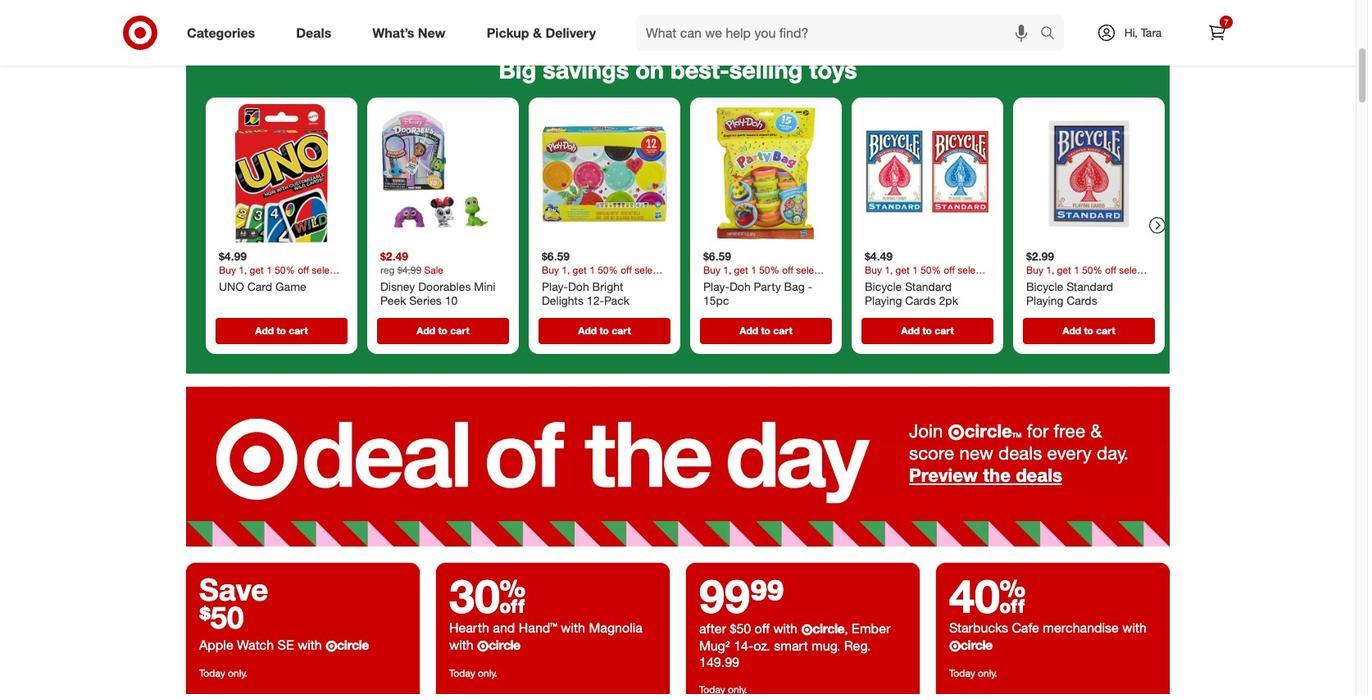 Task type: locate. For each thing, give the bounding box(es) containing it.
5 add to cart button from the left
[[862, 318, 994, 344]]

preview
[[910, 464, 978, 486]]

playing inside bicycle standard playing cards 2pk
[[865, 294, 903, 308]]

2 add from the left
[[417, 325, 436, 337]]

40
[[950, 569, 1026, 624]]

1 standard from the left
[[906, 280, 952, 293]]

doh left party
[[730, 280, 751, 293]]

1 horizontal spatial $6.59
[[704, 250, 732, 264]]

add to cart button down the 10
[[377, 318, 509, 344]]

6 add from the left
[[1063, 325, 1082, 337]]

cart down pack on the top
[[612, 325, 631, 337]]

2 cards from the left
[[1067, 294, 1098, 308]]

to for bicycle standard playing cards
[[1085, 325, 1094, 337]]

search
[[1033, 26, 1073, 42]]

1 cart from the left
[[289, 325, 308, 337]]

starbucks
[[950, 620, 1009, 637]]

cart down play-doh party bag - 15pc
[[774, 325, 793, 337]]

& inside the for free & score new deals every day. preview the deals
[[1091, 420, 1103, 442]]

only.
[[228, 667, 248, 680], [478, 668, 498, 680], [979, 668, 998, 680]]

7 link
[[1200, 15, 1236, 51]]

add down bicycle standard playing cards
[[1063, 325, 1082, 337]]

to down game
[[277, 325, 286, 337]]

target deal of the day image
[[186, 387, 1170, 547]]

today only. down the hearth
[[449, 668, 498, 680]]

bicycle for bicycle standard playing cards 2pk
[[865, 280, 902, 293]]

,
[[845, 621, 849, 638]]

1 horizontal spatial play-
[[704, 280, 730, 293]]

1 horizontal spatial playing
[[1027, 294, 1064, 308]]

today for 30
[[449, 668, 476, 680]]

playing down $4.49
[[865, 294, 903, 308]]

circle for hearth and hand
[[489, 638, 521, 654]]

1 add from the left
[[255, 325, 274, 337]]

2 doh from the left
[[730, 280, 751, 293]]

$4.99 up the 'disney'
[[398, 264, 422, 276]]

to down bicycle standard playing cards 2pk in the top of the page
[[923, 325, 933, 337]]

playing
[[865, 294, 903, 308], [1027, 294, 1064, 308]]

0 horizontal spatial cards
[[906, 294, 936, 308]]

99 left off
[[700, 569, 750, 624]]

&
[[533, 24, 542, 41], [1091, 420, 1103, 442]]

1 horizontal spatial bicycle
[[1027, 280, 1064, 293]]

2 bicycle from the left
[[1027, 280, 1064, 293]]

add down uno card game at the top left
[[255, 325, 274, 337]]

bicycle down $4.49
[[865, 280, 902, 293]]

& right pickup
[[533, 24, 542, 41]]

doh inside play-doh party bag - 15pc
[[730, 280, 751, 293]]

doh up delights
[[568, 280, 589, 293]]

6 add to cart button from the left
[[1024, 318, 1156, 344]]

add down play-doh party bag - 15pc
[[740, 325, 759, 337]]

apple
[[199, 637, 233, 653]]

add down bicycle standard playing cards 2pk in the top of the page
[[902, 325, 920, 337]]

what's
[[373, 24, 415, 41]]

$6.59 up delights
[[542, 250, 570, 264]]

0 horizontal spatial bicycle
[[865, 280, 902, 293]]

2 horizontal spatial today
[[950, 668, 976, 680]]

today only. down starbucks
[[950, 668, 998, 680]]

5 to from the left
[[923, 325, 933, 337]]

play-doh party bag - 15pc image
[[697, 104, 836, 243]]

0 horizontal spatial playing
[[865, 294, 903, 308]]

3 add to cart button from the left
[[539, 318, 671, 344]]

uno card game image
[[212, 104, 351, 243]]

0 horizontal spatial today only.
[[199, 667, 248, 680]]

1 horizontal spatial doh
[[730, 280, 751, 293]]

standard
[[906, 280, 952, 293], [1067, 280, 1114, 293]]

5 add from the left
[[902, 325, 920, 337]]

to down play-doh party bag - 15pc
[[761, 325, 771, 337]]

1 doh from the left
[[568, 280, 589, 293]]

party
[[754, 280, 781, 293]]

playing down $2.99
[[1027, 294, 1064, 308]]

play- for play-doh party bag - 15pc
[[704, 280, 730, 293]]

cart for bicycle standard playing cards
[[1097, 325, 1116, 337]]

add to cart button down play-doh party bag - 15pc
[[700, 318, 832, 344]]

circle inside 40 starbucks cafe merchandise with circle
[[961, 638, 993, 654]]

4 to from the left
[[761, 325, 771, 337]]

1 $6.59 from the left
[[542, 250, 570, 264]]

add to cart down 2pk
[[902, 325, 954, 337]]

1 horizontal spatial cards
[[1067, 294, 1098, 308]]

cards for bicycle standard playing cards 2pk
[[906, 294, 936, 308]]

2 playing from the left
[[1027, 294, 1064, 308]]

4 add from the left
[[740, 325, 759, 337]]

5 cart from the left
[[935, 325, 954, 337]]

2 add to cart button from the left
[[377, 318, 509, 344]]

2 horizontal spatial today only.
[[950, 668, 998, 680]]

1 add to cart button from the left
[[216, 318, 348, 344]]

4 cart from the left
[[774, 325, 793, 337]]

add to cart down 12-
[[578, 325, 631, 337]]

save
[[199, 572, 268, 609]]

cart down bicycle standard playing cards
[[1097, 325, 1116, 337]]

1 horizontal spatial today
[[449, 668, 476, 680]]

play- inside play-doh party bag - 15pc
[[704, 280, 730, 293]]

savings
[[543, 55, 629, 85]]

add to cart button down game
[[216, 318, 348, 344]]

$50 up 14-
[[730, 621, 751, 638]]

cards inside bicycle standard playing cards
[[1067, 294, 1098, 308]]

with up smart
[[774, 621, 798, 638]]

play- up delights
[[542, 280, 568, 293]]

today down the hearth
[[449, 668, 476, 680]]

◎
[[949, 423, 965, 441]]

1 playing from the left
[[865, 294, 903, 308]]

cards inside bicycle standard playing cards 2pk
[[906, 294, 936, 308]]

add down 12-
[[578, 325, 597, 337]]

bicycle standard playing cards 2pk
[[865, 280, 959, 308]]

playing for bicycle standard playing cards 2pk
[[865, 294, 903, 308]]

4 add to cart button from the left
[[700, 318, 832, 344]]

cart down 2pk
[[935, 325, 954, 337]]

to for play-doh party bag - 15pc
[[761, 325, 771, 337]]

doh for bright
[[568, 280, 589, 293]]

1 cards from the left
[[906, 294, 936, 308]]

today down apple
[[199, 667, 225, 680]]

5 add to cart from the left
[[902, 325, 954, 337]]

cards
[[906, 294, 936, 308], [1067, 294, 1098, 308]]

add to cart down game
[[255, 325, 308, 337]]

1 play- from the left
[[542, 280, 568, 293]]

delivery
[[546, 24, 596, 41]]

add for disney doorables mini peek series 10
[[417, 325, 436, 337]]

add to cart button for play-doh bright delights 12-pack
[[539, 318, 671, 344]]

add to cart down the 10
[[417, 325, 470, 337]]

1 horizontal spatial only.
[[478, 668, 498, 680]]

deals down the tm
[[999, 442, 1043, 464]]

0 horizontal spatial doh
[[568, 280, 589, 293]]

3 to from the left
[[600, 325, 609, 337]]

reg
[[381, 264, 395, 276]]

99 up the oz.
[[750, 569, 785, 624]]

$6.59 for play-doh party bag - 15pc
[[704, 250, 732, 264]]

add
[[255, 325, 274, 337], [417, 325, 436, 337], [578, 325, 597, 337], [740, 325, 759, 337], [902, 325, 920, 337], [1063, 325, 1082, 337]]

3 add from the left
[[578, 325, 597, 337]]

today
[[199, 667, 225, 680], [449, 668, 476, 680], [950, 668, 976, 680]]

2 $6.59 from the left
[[704, 250, 732, 264]]

4 add to cart from the left
[[740, 325, 793, 337]]

ember
[[852, 621, 891, 638]]

cart for play-doh bright delights 12-pack
[[612, 325, 631, 337]]

add to cart button down 2pk
[[862, 318, 994, 344]]

today for 40
[[950, 668, 976, 680]]

pickup & delivery link
[[473, 15, 617, 51]]

big
[[499, 55, 536, 85]]

6 to from the left
[[1085, 325, 1094, 337]]

bicycle down $2.99
[[1027, 280, 1064, 293]]

cart for bicycle standard playing cards 2pk
[[935, 325, 954, 337]]

after
[[700, 621, 727, 638]]

1 horizontal spatial standard
[[1067, 280, 1114, 293]]

1 horizontal spatial &
[[1091, 420, 1103, 442]]

magnolia
[[589, 620, 643, 637]]

to down 12-
[[600, 325, 609, 337]]

$4.99 inside $2.49 reg $4.99 sale disney doorables mini peek series 10
[[398, 264, 422, 276]]

0 horizontal spatial $6.59
[[542, 250, 570, 264]]

deals
[[999, 442, 1043, 464], [1016, 464, 1063, 486]]

2 to from the left
[[438, 325, 448, 337]]

$6.59 up "15pc"
[[704, 250, 732, 264]]

standard inside bicycle standard playing cards 2pk
[[906, 280, 952, 293]]

only. for 40
[[979, 668, 998, 680]]

bright
[[593, 280, 624, 293]]

play- inside the play-doh bright delights 12-pack
[[542, 280, 568, 293]]

0 vertical spatial &
[[533, 24, 542, 41]]

3 add to cart from the left
[[578, 325, 631, 337]]

1 add to cart from the left
[[255, 325, 308, 337]]

every
[[1048, 442, 1092, 464]]

™
[[550, 620, 558, 637]]

1 horizontal spatial today only.
[[449, 668, 498, 680]]

score
[[910, 442, 955, 464]]

play-doh bright delights 12-pack
[[542, 280, 630, 308]]

hi, tara
[[1125, 25, 1163, 39]]

1 horizontal spatial $4.99
[[398, 264, 422, 276]]

with
[[561, 620, 586, 637], [1123, 620, 1147, 637], [774, 621, 798, 638], [298, 637, 322, 653], [449, 638, 474, 654]]

only. down starbucks
[[979, 668, 998, 680]]

bicycle inside bicycle standard playing cards 2pk
[[865, 280, 902, 293]]

peek
[[381, 294, 406, 308]]

2 play- from the left
[[704, 280, 730, 293]]

2 cart from the left
[[451, 325, 470, 337]]

standard inside bicycle standard playing cards
[[1067, 280, 1114, 293]]

add for bicycle standard playing cards 2pk
[[902, 325, 920, 337]]

cart for play-doh party bag - 15pc
[[774, 325, 793, 337]]

carousel region
[[186, 42, 1170, 387]]

cart down the 10
[[451, 325, 470, 337]]

off
[[755, 621, 770, 638]]

with right merchandise
[[1123, 620, 1147, 637]]

1 to from the left
[[277, 325, 286, 337]]

& right free
[[1091, 420, 1103, 442]]

on
[[636, 55, 664, 85]]

99
[[700, 569, 750, 624], [750, 569, 785, 624]]

doh inside the play-doh bright delights 12-pack
[[568, 280, 589, 293]]

$4.99 up uno
[[219, 250, 247, 264]]

add down series
[[417, 325, 436, 337]]

0 horizontal spatial standard
[[906, 280, 952, 293]]

add to cart down play-doh party bag - 15pc
[[740, 325, 793, 337]]

$50 up apple
[[199, 600, 244, 637]]

1 vertical spatial &
[[1091, 420, 1103, 442]]

2 standard from the left
[[1067, 280, 1114, 293]]

to down the 10
[[438, 325, 448, 337]]

$6.59
[[542, 250, 570, 264], [704, 250, 732, 264]]

add to cart for uno card game
[[255, 325, 308, 337]]

6 cart from the left
[[1097, 325, 1116, 337]]

to down bicycle standard playing cards
[[1085, 325, 1094, 337]]

bicycle
[[865, 280, 902, 293], [1027, 280, 1064, 293]]

delights
[[542, 294, 584, 308]]

$2.49 reg $4.99 sale disney doorables mini peek series 10
[[381, 250, 496, 308]]

categories
[[187, 24, 255, 41]]

-
[[808, 280, 813, 293]]

0 horizontal spatial play-
[[542, 280, 568, 293]]

today only. for 40
[[950, 668, 998, 680]]

add to cart button down bicycle standard playing cards
[[1024, 318, 1156, 344]]

and
[[493, 620, 515, 637]]

add to cart down bicycle standard playing cards
[[1063, 325, 1116, 337]]

1 bicycle from the left
[[865, 280, 902, 293]]

today only. down apple
[[199, 667, 248, 680]]

tara
[[1142, 25, 1163, 39]]

add to cart
[[255, 325, 308, 337], [417, 325, 470, 337], [578, 325, 631, 337], [740, 325, 793, 337], [902, 325, 954, 337], [1063, 325, 1116, 337]]

add for play-doh bright delights 12-pack
[[578, 325, 597, 337]]

today down starbucks
[[950, 668, 976, 680]]

2 horizontal spatial only.
[[979, 668, 998, 680]]

7
[[1225, 17, 1229, 27]]

3 cart from the left
[[612, 325, 631, 337]]

only. for 30
[[478, 668, 498, 680]]

play- up "15pc"
[[704, 280, 730, 293]]

add to cart button for bicycle standard playing cards
[[1024, 318, 1156, 344]]

only. down 'watch'
[[228, 667, 248, 680]]

selling
[[730, 55, 803, 85]]

only. down hearth and hand ™
[[478, 668, 498, 680]]

6 add to cart from the left
[[1063, 325, 1116, 337]]

2 add to cart from the left
[[417, 325, 470, 337]]

playing inside bicycle standard playing cards
[[1027, 294, 1064, 308]]

pickup
[[487, 24, 529, 41]]

add to cart button down 12-
[[539, 318, 671, 344]]

cart
[[289, 325, 308, 337], [451, 325, 470, 337], [612, 325, 631, 337], [774, 325, 793, 337], [935, 325, 954, 337], [1097, 325, 1116, 337]]

$4.99
[[219, 250, 247, 264], [398, 264, 422, 276]]

play- for play-doh bright delights 12-pack
[[542, 280, 568, 293]]

cart down game
[[289, 325, 308, 337]]

bicycle inside bicycle standard playing cards
[[1027, 280, 1064, 293]]



Task type: vqa. For each thing, say whether or not it's contained in the screenshot.
the rightmost or
no



Task type: describe. For each thing, give the bounding box(es) containing it.
with inside 40 starbucks cafe merchandise with circle
[[1123, 620, 1147, 637]]

hi,
[[1125, 25, 1138, 39]]

playing for bicycle standard playing cards
[[1027, 294, 1064, 308]]

join ◎ circle tm
[[910, 420, 1022, 442]]

$2.99
[[1027, 250, 1055, 264]]

add for play-doh party bag - 15pc
[[740, 325, 759, 337]]

disney
[[381, 280, 415, 293]]

categories link
[[173, 15, 276, 51]]

149.99
[[700, 655, 740, 671]]

circle for apple watch se with
[[337, 637, 369, 653]]

with magnolia with
[[449, 620, 643, 654]]

What can we help you find? suggestions appear below search field
[[637, 15, 1045, 51]]

advertisement region
[[186, 0, 1170, 25]]

search button
[[1033, 15, 1073, 54]]

new
[[418, 24, 446, 41]]

reg.
[[845, 638, 871, 655]]

30
[[449, 569, 526, 624]]

with down the hearth
[[449, 638, 474, 654]]

, ember mug² 14-oz. smart mug. reg. 149.99
[[700, 621, 891, 671]]

add for bicycle standard playing cards
[[1063, 325, 1082, 337]]

apple watch se with
[[199, 637, 326, 653]]

mini
[[474, 280, 496, 293]]

to for play-doh bright delights 12-pack
[[600, 325, 609, 337]]

$6.59 for play-doh bright delights 12-pack
[[542, 250, 570, 264]]

best-
[[671, 55, 730, 85]]

bicycle standard playing cards 2pk image
[[859, 104, 997, 243]]

1 horizontal spatial $50
[[730, 621, 751, 638]]

hearth
[[449, 620, 490, 637]]

0 horizontal spatial today
[[199, 667, 225, 680]]

disney doorables mini peek series 10 image
[[374, 104, 513, 243]]

uno card game
[[219, 280, 307, 293]]

99 99
[[700, 569, 785, 624]]

deals
[[296, 24, 332, 41]]

standard for bicycle standard playing cards 2pk
[[906, 280, 952, 293]]

free
[[1054, 420, 1086, 442]]

day.
[[1097, 442, 1129, 464]]

pack
[[604, 294, 630, 308]]

12-
[[587, 294, 604, 308]]

standard for bicycle standard playing cards
[[1067, 280, 1114, 293]]

add to cart for bicycle standard playing cards
[[1063, 325, 1116, 337]]

cart for disney doorables mini peek series 10
[[451, 325, 470, 337]]

add to cart button for uno card game
[[216, 318, 348, 344]]

sale
[[424, 264, 444, 276]]

mug.
[[812, 638, 841, 655]]

game
[[276, 280, 307, 293]]

add to cart button for play-doh party bag - 15pc
[[700, 318, 832, 344]]

sponsored
[[1122, 25, 1170, 38]]

add to cart for play-doh bright delights 12-pack
[[578, 325, 631, 337]]

what's new
[[373, 24, 446, 41]]

hearth and hand ™
[[449, 620, 558, 637]]

0 horizontal spatial only.
[[228, 667, 248, 680]]

2 99 from the left
[[750, 569, 785, 624]]

the
[[984, 464, 1011, 486]]

pickup & delivery
[[487, 24, 596, 41]]

bicycle standard playing cards image
[[1020, 104, 1159, 243]]

join
[[910, 420, 943, 442]]

deals link
[[282, 15, 352, 51]]

to for uno card game
[[277, 325, 286, 337]]

for
[[1028, 420, 1049, 442]]

$2.49
[[381, 250, 409, 264]]

bag
[[785, 280, 805, 293]]

bicycle for bicycle standard playing cards
[[1027, 280, 1064, 293]]

doorables
[[419, 280, 471, 293]]

0 horizontal spatial &
[[533, 24, 542, 41]]

what's new link
[[359, 15, 466, 51]]

tm
[[1013, 431, 1022, 440]]

$4.49
[[865, 250, 893, 264]]

cart for uno card game
[[289, 325, 308, 337]]

doh for party
[[730, 280, 751, 293]]

add to cart button for disney doorables mini peek series 10
[[377, 318, 509, 344]]

watch
[[237, 637, 274, 653]]

2pk
[[940, 294, 959, 308]]

with right ™
[[561, 620, 586, 637]]

deals right the
[[1016, 464, 1063, 486]]

0 horizontal spatial $4.99
[[219, 250, 247, 264]]

series
[[409, 294, 442, 308]]

add to cart for disney doorables mini peek series 10
[[417, 325, 470, 337]]

10
[[445, 294, 458, 308]]

today only. for 30
[[449, 668, 498, 680]]

add to cart button for bicycle standard playing cards 2pk
[[862, 318, 994, 344]]

40 starbucks cafe merchandise with circle
[[950, 569, 1147, 654]]

add for uno card game
[[255, 325, 274, 337]]

cards for bicycle standard playing cards
[[1067, 294, 1098, 308]]

0 horizontal spatial $50
[[199, 600, 244, 637]]

1 99 from the left
[[700, 569, 750, 624]]

add to cart for play-doh party bag - 15pc
[[740, 325, 793, 337]]

card
[[248, 280, 272, 293]]

toys
[[810, 55, 858, 85]]

oz.
[[754, 638, 771, 655]]

uno
[[219, 280, 244, 293]]

to for bicycle standard playing cards 2pk
[[923, 325, 933, 337]]

for free & score new deals every day. preview the deals
[[910, 420, 1129, 486]]

mug²
[[700, 638, 731, 655]]

cafe
[[1013, 620, 1040, 637]]

bicycle standard playing cards
[[1027, 280, 1114, 308]]

new
[[960, 442, 994, 464]]

merchandise
[[1043, 620, 1119, 637]]

with right se at bottom
[[298, 637, 322, 653]]

se
[[278, 637, 294, 653]]

big savings on best-selling toys
[[499, 55, 858, 85]]

after $50 off with
[[700, 621, 802, 638]]

play-doh party bag - 15pc
[[704, 280, 813, 308]]

hand
[[519, 620, 550, 637]]

15pc
[[704, 294, 730, 308]]

14-
[[734, 638, 754, 655]]

smart
[[774, 638, 808, 655]]

play-doh bright delights 12-pack image
[[536, 104, 674, 243]]

add to cart for bicycle standard playing cards 2pk
[[902, 325, 954, 337]]

to for disney doorables mini peek series 10
[[438, 325, 448, 337]]

circle for after $50 off with
[[813, 621, 845, 638]]



